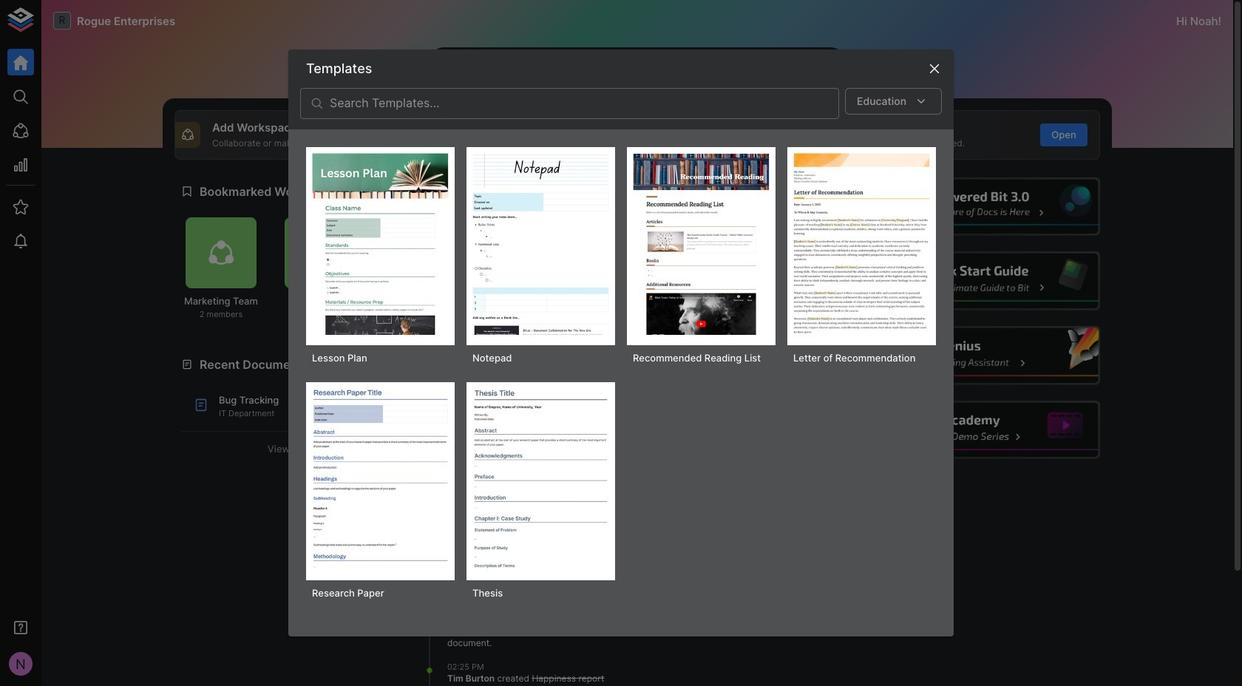 Task type: vqa. For each thing, say whether or not it's contained in the screenshot.
Thesis image
yes



Task type: describe. For each thing, give the bounding box(es) containing it.
research paper image
[[312, 388, 449, 570]]

2 help image from the top
[[878, 252, 1100, 310]]

1 help image from the top
[[878, 177, 1100, 236]]

Search Templates... text field
[[330, 88, 839, 119]]

lesson plan image
[[312, 153, 449, 335]]

notepad image
[[473, 153, 609, 335]]

4 help image from the top
[[878, 401, 1100, 459]]



Task type: locate. For each thing, give the bounding box(es) containing it.
dialog
[[288, 49, 954, 637]]

help image
[[878, 177, 1100, 236], [878, 252, 1100, 310], [878, 326, 1100, 385], [878, 401, 1100, 459]]

letter of recommendation image
[[793, 153, 930, 335]]

3 help image from the top
[[878, 326, 1100, 385]]

thesis image
[[473, 388, 609, 570]]

recommended reading list image
[[633, 153, 770, 335]]



